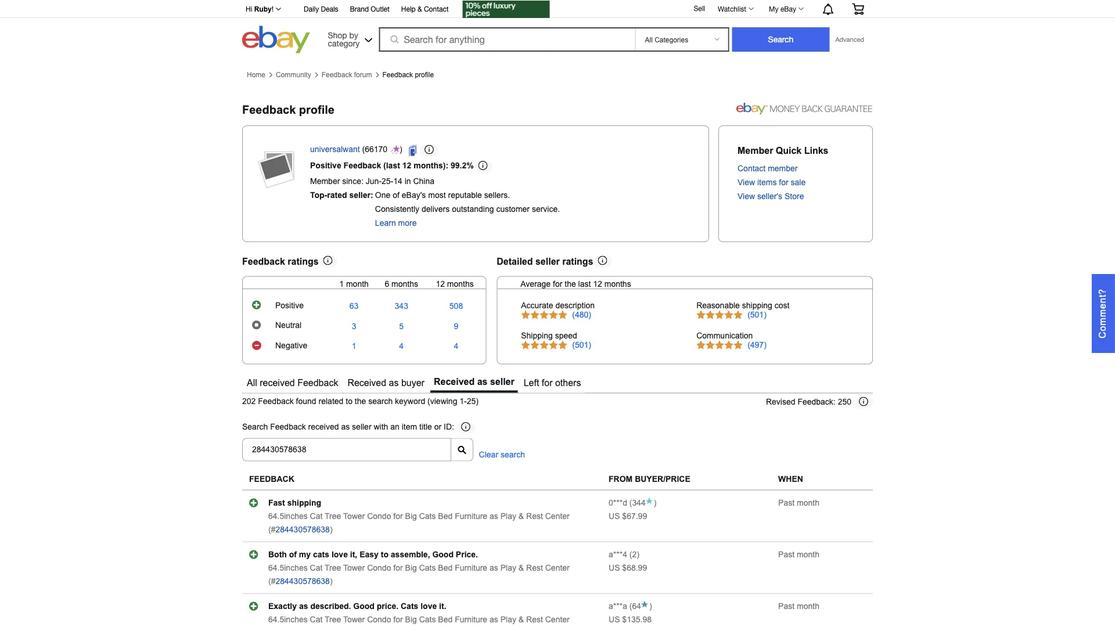 Task type: describe. For each thing, give the bounding box(es) containing it.
1 for 1 button
[[352, 342, 356, 351]]

501 ratings received on shipping speed. click to check average rating. element
[[572, 340, 591, 349]]

1 horizontal spatial received
[[308, 423, 339, 432]]

buyer/price
[[635, 475, 690, 484]]

view seller's store link
[[738, 192, 804, 201]]

508
[[449, 302, 463, 311]]

99.2%
[[451, 161, 474, 170]]

positive for positive feedback (last 12 months): 99.2%
[[310, 161, 341, 170]]

Search for anything text field
[[381, 28, 633, 51]]

as inside button
[[389, 378, 399, 388]]

month for us $135.98
[[797, 602, 819, 611]]

advanced
[[835, 36, 864, 43]]

5
[[399, 322, 404, 331]]

284430578638 link for of
[[276, 577, 330, 586]]

member quick links
[[738, 145, 828, 156]]

284430578638 for shipping
[[276, 525, 330, 534]]

( 344
[[627, 498, 646, 507]]

delivers
[[422, 205, 450, 214]]

price.
[[377, 602, 398, 611]]

sell link
[[688, 4, 710, 12]]

shop by category button
[[323, 26, 375, 51]]

neutral
[[275, 321, 302, 330]]

profile for feedback profile link
[[415, 71, 434, 79]]

center inside the exactly as described.  good price. cats love it. 64.5inches cat tree tower condo for big cats bed furniture as play & rest center
[[545, 615, 570, 624]]

tree for shipping
[[325, 512, 341, 521]]

revised
[[766, 398, 795, 407]]

6
[[385, 279, 389, 288]]

(501) button for shipping
[[748, 311, 767, 320]]

2 4 button from the left
[[454, 342, 458, 351]]

63
[[349, 302, 359, 311]]

rest for us $67.99
[[526, 512, 543, 521]]

0 horizontal spatial search
[[368, 397, 393, 406]]

25)
[[467, 397, 479, 406]]

help & contact link
[[401, 3, 449, 16]]

average
[[521, 279, 551, 288]]

feedback inside button
[[297, 378, 338, 388]]

category
[[328, 38, 360, 48]]

clear search
[[479, 450, 525, 459]]

received as seller button
[[430, 374, 518, 393]]

$68.99
[[622, 563, 647, 572]]

14
[[393, 177, 402, 186]]

consistently
[[375, 205, 419, 214]]

343
[[395, 302, 408, 311]]

9 button
[[454, 322, 458, 331]]

furniture for fast shipping
[[455, 512, 487, 521]]

all
[[247, 378, 257, 388]]

accurate
[[521, 301, 553, 310]]

all received feedback
[[247, 378, 338, 388]]

of inside member since: jun-25-14 in china top-rated seller: one of ebay's most reputable sellers. consistently delivers outstanding customer service. learn more
[[393, 191, 400, 200]]

for up assemble,
[[393, 512, 403, 521]]

2 4 from the left
[[454, 342, 458, 351]]

big for fast shipping
[[405, 512, 417, 521]]

when
[[778, 475, 803, 484]]

furniture for both of my cats love it, easy to assemble, good price.
[[455, 563, 487, 572]]

play for us $68.99
[[500, 563, 516, 572]]

0 horizontal spatial 12
[[402, 161, 411, 170]]

(# for both of my cats love it, easy to assemble, good price.
[[268, 577, 276, 586]]

us $67.99
[[609, 512, 647, 521]]

it,
[[350, 550, 357, 559]]

clear search button
[[479, 450, 525, 460]]

1 horizontal spatial 12
[[436, 279, 445, 288]]

hi
[[246, 5, 252, 13]]

watchlist link
[[711, 2, 759, 16]]

described.
[[310, 602, 351, 611]]

tower inside the exactly as described.  good price. cats love it. 64.5inches cat tree tower condo for big cats bed furniture as play & rest center
[[343, 615, 365, 624]]

reputable
[[448, 191, 482, 200]]

hi ruby !
[[246, 5, 274, 13]]

feedback left by buyer. element for us $135.98
[[609, 602, 627, 611]]

0 horizontal spatial to
[[346, 397, 352, 406]]

as inside button
[[477, 377, 488, 387]]

(# for fast shipping
[[268, 525, 276, 534]]

(last
[[383, 161, 400, 170]]

help & contact
[[401, 5, 449, 13]]

284430578638 ) for shipping
[[276, 525, 333, 534]]

1 month
[[339, 279, 369, 288]]

for up accurate description
[[553, 279, 562, 288]]

ebay's
[[402, 191, 426, 200]]

both of my cats love it, easy to assemble, good price. element
[[268, 550, 478, 559]]

0 horizontal spatial seller
[[352, 423, 371, 432]]

480 ratings received on accurate description. click to check average rating. element
[[572, 311, 591, 320]]

1 4 button from the left
[[399, 342, 404, 351]]

us inside a***4 ( 2 ) us $68.99
[[609, 563, 620, 572]]

both
[[268, 550, 287, 559]]

user profile for universalwant image
[[254, 146, 301, 192]]

play for us $67.99
[[500, 512, 516, 521]]

2 horizontal spatial seller
[[535, 256, 560, 266]]

2 horizontal spatial 12
[[593, 279, 602, 288]]

price.
[[456, 550, 478, 559]]

daily deals
[[304, 5, 338, 13]]

a***4 ( 2 ) us $68.99
[[609, 550, 647, 572]]

customer
[[496, 205, 530, 214]]

last
[[578, 279, 591, 288]]

brand outlet link
[[350, 3, 390, 16]]

or
[[434, 423, 441, 432]]

250
[[838, 398, 851, 407]]

member for member quick links
[[738, 145, 773, 156]]

(480) button
[[572, 311, 591, 320]]

months for 12 months
[[447, 279, 474, 288]]

284430578638 for of
[[276, 577, 330, 586]]

bed inside the exactly as described.  good price. cats love it. 64.5inches cat tree tower condo for big cats bed furniture as play & rest center
[[438, 615, 453, 624]]

my ebay link
[[763, 2, 809, 16]]

get the coupon image
[[463, 1, 550, 18]]

received inside all received feedback button
[[260, 378, 295, 388]]

3 button
[[352, 322, 356, 331]]

good inside the exactly as described.  good price. cats love it. 64.5inches cat tree tower condo for big cats bed furniture as play & rest center
[[353, 602, 375, 611]]

member
[[768, 164, 798, 173]]

1 4 from the left
[[399, 342, 404, 351]]

fast shipping
[[268, 498, 321, 507]]

!
[[272, 5, 274, 13]]

past month element for $135.98
[[778, 602, 819, 611]]

outlet
[[371, 5, 390, 13]]

from buyer/price element
[[609, 475, 690, 484]]

center for us $68.99
[[545, 563, 570, 572]]

( right 0***d
[[629, 498, 632, 507]]

your shopping cart image
[[851, 3, 865, 15]]

us $135.98
[[609, 615, 652, 624]]

feedback profile page for universalwant element
[[242, 103, 334, 116]]

from buyer/price
[[609, 475, 690, 484]]

deals
[[321, 5, 338, 13]]

501 ratings received on reasonable shipping cost. click to check average rating. element
[[748, 311, 767, 320]]

feedback profile for feedback profile page for universalwant element
[[242, 103, 334, 116]]

& inside 'account' navigation
[[418, 5, 422, 13]]

condo inside the exactly as described.  good price. cats love it. 64.5inches cat tree tower condo for big cats bed furniture as play & rest center
[[367, 615, 391, 624]]

( 64
[[627, 602, 641, 611]]

home
[[247, 71, 265, 79]]

exactly as described.  good price. cats love it. element
[[268, 602, 446, 611]]

cat for of
[[310, 563, 323, 572]]

search inside button
[[501, 450, 525, 459]]

rest for us $68.99
[[526, 563, 543, 572]]

1-
[[460, 397, 467, 406]]

past month element for $67.99
[[778, 498, 819, 507]]

jun-
[[366, 177, 382, 186]]

343 button
[[395, 302, 408, 311]]

us for 0***d
[[609, 512, 620, 521]]

64.5inches for shipping
[[268, 512, 308, 521]]

feedback profile main content
[[242, 66, 1115, 627]]

speed
[[555, 331, 577, 340]]

(480)
[[572, 311, 591, 320]]

detailed seller ratings
[[497, 256, 593, 266]]

feedback forum
[[322, 71, 372, 79]]

feedback left by buyer. element for us $67.99
[[609, 498, 627, 507]]

tree inside the exactly as described.  good price. cats love it. 64.5inches cat tree tower condo for big cats bed furniture as play & rest center
[[325, 615, 341, 624]]

positive for positive
[[275, 301, 304, 310]]

learn
[[375, 219, 396, 228]]

$135.98
[[622, 615, 652, 624]]

feedback element
[[249, 475, 294, 484]]

it.
[[439, 602, 446, 611]]

shipping speed
[[521, 331, 577, 340]]

community
[[276, 71, 311, 79]]

big inside the exactly as described.  good price. cats love it. 64.5inches cat tree tower condo for big cats bed furniture as play & rest center
[[405, 615, 417, 624]]

seller inside button
[[490, 377, 514, 387]]

center for us $67.99
[[545, 512, 570, 521]]

0 vertical spatial good
[[432, 550, 454, 559]]

$67.99
[[622, 512, 647, 521]]

assemble,
[[391, 550, 430, 559]]



Task type: vqa. For each thing, say whether or not it's contained in the screenshot.


Task type: locate. For each thing, give the bounding box(es) containing it.
id:
[[444, 423, 454, 432]]

received right all
[[260, 378, 295, 388]]

2 past month from the top
[[778, 550, 819, 559]]

my ebay
[[769, 5, 796, 13]]

big for both of my cats love it, easy to assemble, good price.
[[405, 563, 417, 572]]

cat down cats
[[310, 563, 323, 572]]

0 vertical spatial 284430578638
[[276, 525, 330, 534]]

1 horizontal spatial shipping
[[742, 301, 772, 310]]

ruby
[[254, 5, 272, 13]]

2 tree from the top
[[325, 563, 341, 572]]

links
[[804, 145, 828, 156]]

months right last
[[604, 279, 631, 288]]

1 feedback left by buyer. element from the top
[[609, 498, 627, 507]]

2 rest from the top
[[526, 563, 543, 572]]

daily deals link
[[304, 3, 338, 16]]

2 furniture from the top
[[455, 563, 487, 572]]

64.5inches cat tree tower condo for big cats bed furniture as play & rest center (# up assemble,
[[268, 512, 570, 534]]

0 horizontal spatial member
[[310, 177, 340, 186]]

284430578638 up my
[[276, 525, 330, 534]]

0 vertical spatial the
[[565, 279, 576, 288]]

a***a
[[609, 602, 627, 611]]

(501) button for speed
[[572, 340, 591, 350]]

feedback
[[249, 475, 294, 484]]

2 vertical spatial us
[[609, 615, 620, 624]]

1 vertical spatial big
[[405, 563, 417, 572]]

0 horizontal spatial love
[[332, 550, 348, 559]]

0 vertical spatial 64.5inches
[[268, 512, 308, 521]]

344
[[632, 498, 646, 507]]

1 horizontal spatial positive
[[310, 161, 341, 170]]

64.5inches cat tree tower condo for big cats bed furniture as play & rest center (# for both of my cats love it, easy to assemble, good price.
[[268, 563, 570, 586]]

(501) for speed
[[572, 340, 591, 349]]

2 vertical spatial big
[[405, 615, 417, 624]]

view items for sale link
[[738, 178, 806, 187]]

3 past month from the top
[[778, 602, 819, 611]]

1 months from the left
[[392, 279, 418, 288]]

most
[[428, 191, 446, 200]]

furniture inside the exactly as described.  good price. cats love it. 64.5inches cat tree tower condo for big cats bed furniture as play & rest center
[[455, 615, 487, 624]]

shipping right fast at the bottom of the page
[[287, 498, 321, 507]]

for inside the exactly as described.  good price. cats love it. 64.5inches cat tree tower condo for big cats bed furniture as play & rest center
[[393, 615, 403, 624]]

1 vertical spatial received
[[308, 423, 339, 432]]

e.g. Vintage 1970's Gibson Guitars text field
[[242, 438, 451, 462]]

received up 202 feedback found related to the search keyword (viewing 1-25) at the left bottom of page
[[348, 378, 386, 388]]

2 horizontal spatial months
[[604, 279, 631, 288]]

positive down the universalwant link
[[310, 161, 341, 170]]

4
[[399, 342, 404, 351], [454, 342, 458, 351]]

3 us from the top
[[609, 615, 620, 624]]

2 past month element from the top
[[778, 550, 819, 559]]

2 vertical spatial center
[[545, 615, 570, 624]]

shipping up '501 ratings received on reasonable shipping cost. click to check average rating.' element
[[742, 301, 772, 310]]

2 vertical spatial play
[[500, 615, 516, 624]]

12 months
[[436, 279, 474, 288]]

0 horizontal spatial feedback profile
[[242, 103, 334, 116]]

seller left left
[[490, 377, 514, 387]]

condo for shipping
[[367, 512, 391, 521]]

seller left with
[[352, 423, 371, 432]]

1 past month element from the top
[[778, 498, 819, 507]]

64.5inches cat tree tower condo for big cats bed furniture as play & rest center (# down assemble,
[[268, 563, 570, 586]]

284430578638 link up my
[[276, 525, 330, 534]]

284430578638 link down my
[[276, 577, 330, 586]]

feedback left by buyer. element
[[609, 498, 627, 507], [609, 550, 627, 559], [609, 602, 627, 611]]

2 vertical spatial tower
[[343, 615, 365, 624]]

0 horizontal spatial good
[[353, 602, 375, 611]]

detailed
[[497, 256, 533, 266]]

shop by category
[[328, 30, 360, 48]]

1 horizontal spatial the
[[565, 279, 576, 288]]

search
[[368, 397, 393, 406], [501, 450, 525, 459]]

1 horizontal spatial feedback profile
[[382, 71, 434, 79]]

2 284430578638 ) from the top
[[276, 577, 333, 586]]

1 horizontal spatial seller
[[490, 377, 514, 387]]

months up 508
[[447, 279, 474, 288]]

1 horizontal spatial contact
[[738, 164, 766, 173]]

love left it.
[[421, 602, 437, 611]]

64.5inches inside the exactly as described.  good price. cats love it. 64.5inches cat tree tower condo for big cats bed furniture as play & rest center
[[268, 615, 308, 624]]

us for a***a
[[609, 615, 620, 624]]

1 play from the top
[[500, 512, 516, 521]]

feedback profile for feedback profile link
[[382, 71, 434, 79]]

64.5inches down both
[[268, 563, 308, 572]]

feedback left by buyer. element left 2
[[609, 550, 627, 559]]

202 feedback found related to the search keyword (viewing 1-25)
[[242, 397, 479, 406]]

received down related
[[308, 423, 339, 432]]

positive up neutral
[[275, 301, 304, 310]]

feedback left by buyer. element containing 0***d
[[609, 498, 627, 507]]

love left it,
[[332, 550, 348, 559]]

0 vertical spatial (#
[[268, 525, 276, 534]]

love
[[332, 550, 348, 559], [421, 602, 437, 611]]

the
[[565, 279, 576, 288], [355, 397, 366, 406]]

0 vertical spatial (501)
[[748, 311, 767, 320]]

member up top-
[[310, 177, 340, 186]]

0 vertical spatial view
[[738, 178, 755, 187]]

month for us $68.99
[[797, 550, 819, 559]]

3 64.5inches from the top
[[268, 615, 308, 624]]

1 vertical spatial 1
[[352, 342, 356, 351]]

brand
[[350, 5, 369, 13]]

284430578638 link for shipping
[[276, 525, 330, 534]]

tree down cats
[[325, 563, 341, 572]]

big up assemble,
[[405, 512, 417, 521]]

past for $135.98
[[778, 602, 795, 611]]

2 months from the left
[[447, 279, 474, 288]]

an
[[390, 423, 399, 432]]

to right "easy"
[[381, 550, 389, 559]]

1 vertical spatial tower
[[343, 563, 365, 572]]

daily
[[304, 5, 319, 13]]

view left seller's
[[738, 192, 755, 201]]

1 horizontal spatial (501) button
[[748, 311, 767, 320]]

2 64.5inches from the top
[[268, 563, 308, 572]]

items
[[757, 178, 777, 187]]

comment? link
[[1092, 274, 1115, 353]]

cat for shipping
[[310, 512, 323, 521]]

3 cat from the top
[[310, 615, 323, 624]]

1 past month from the top
[[778, 498, 819, 507]]

0 vertical spatial to
[[346, 397, 352, 406]]

1 vertical spatial positive
[[275, 301, 304, 310]]

( inside a***4 ( 2 ) us $68.99
[[629, 550, 632, 559]]

tower up it,
[[343, 512, 365, 521]]

love inside the exactly as described.  good price. cats love it. 64.5inches cat tree tower condo for big cats bed furniture as play & rest center
[[421, 602, 437, 611]]

0 vertical spatial member
[[738, 145, 773, 156]]

to right related
[[346, 397, 352, 406]]

2 vertical spatial furniture
[[455, 615, 487, 624]]

1 rest from the top
[[526, 512, 543, 521]]

0 horizontal spatial positive
[[275, 301, 304, 310]]

284430578638 ) for of
[[276, 577, 333, 586]]

(501) button
[[748, 311, 767, 320], [572, 340, 591, 350]]

advanced link
[[830, 28, 870, 51]]

64.5inches down exactly
[[268, 615, 308, 624]]

0 vertical spatial received
[[260, 378, 295, 388]]

0 horizontal spatial months
[[392, 279, 418, 288]]

search right clear
[[501, 450, 525, 459]]

2 feedback left by buyer. element from the top
[[609, 550, 627, 559]]

past month element
[[778, 498, 819, 507], [778, 550, 819, 559], [778, 602, 819, 611]]

2 center from the top
[[545, 563, 570, 572]]

us down a***4
[[609, 563, 620, 572]]

2 (# from the top
[[268, 577, 276, 586]]

1 horizontal spatial love
[[421, 602, 437, 611]]

284430578638 ) up my
[[276, 525, 333, 534]]

member for member since: jun-25-14 in china top-rated seller: one of ebay's most reputable sellers. consistently delivers outstanding customer service. learn more
[[310, 177, 340, 186]]

month for us $67.99
[[797, 498, 819, 507]]

cat down fast shipping
[[310, 512, 323, 521]]

3 furniture from the top
[[455, 615, 487, 624]]

2 past from the top
[[778, 550, 795, 559]]

2 284430578638 link from the top
[[276, 577, 330, 586]]

1 vertical spatial contact
[[738, 164, 766, 173]]

with
[[374, 423, 388, 432]]

the left last
[[565, 279, 576, 288]]

condo
[[367, 512, 391, 521], [367, 563, 391, 572], [367, 615, 391, 624]]

received as buyer button
[[344, 374, 428, 393]]

member inside member since: jun-25-14 in china top-rated seller: one of ebay's most reputable sellers. consistently delivers outstanding customer service. learn more
[[310, 177, 340, 186]]

play inside the exactly as described.  good price. cats love it. 64.5inches cat tree tower condo for big cats bed furniture as play & rest center
[[500, 615, 516, 624]]

received inside received as buyer button
[[348, 378, 386, 388]]

0 horizontal spatial (501) button
[[572, 340, 591, 350]]

furniture
[[455, 512, 487, 521], [455, 563, 487, 572], [455, 615, 487, 624]]

& inside the exactly as described.  good price. cats love it. 64.5inches cat tree tower condo for big cats bed furniture as play & rest center
[[519, 615, 524, 624]]

(501) down reasonable shipping cost
[[748, 311, 767, 320]]

shipping for reasonable
[[742, 301, 772, 310]]

0 vertical spatial rest
[[526, 512, 543, 521]]

search down received as buyer button
[[368, 397, 393, 406]]

received
[[434, 377, 475, 387], [348, 378, 386, 388]]

feedback left by buyer. element containing a***a
[[609, 602, 627, 611]]

fast shipping element
[[268, 498, 321, 507]]

2 us from the top
[[609, 563, 620, 572]]

2 vertical spatial feedback left by buyer. element
[[609, 602, 627, 611]]

(# up both
[[268, 525, 276, 534]]

3 rest from the top
[[526, 615, 543, 624]]

accurate description
[[521, 301, 595, 310]]

&
[[418, 5, 422, 13], [519, 512, 524, 521], [519, 563, 524, 572], [519, 615, 524, 624]]

cat down described.
[[310, 615, 323, 624]]

5 button
[[399, 322, 404, 331]]

2 284430578638 from the top
[[276, 577, 330, 586]]

2 vertical spatial 64.5inches
[[268, 615, 308, 624]]

64.5inches down fast shipping
[[268, 512, 308, 521]]

2 play from the top
[[500, 563, 516, 572]]

contact inside 'account' navigation
[[424, 5, 449, 13]]

1 ratings from the left
[[288, 256, 319, 266]]

1 vertical spatial love
[[421, 602, 437, 611]]

tower for of
[[343, 563, 365, 572]]

(viewing
[[428, 397, 457, 406]]

2 vertical spatial past month
[[778, 602, 819, 611]]

store
[[785, 192, 804, 201]]

us down 0***d
[[609, 512, 620, 521]]

for down assemble,
[[393, 563, 403, 572]]

0 horizontal spatial 4
[[399, 342, 404, 351]]

help
[[401, 5, 416, 13]]

0 vertical spatial 1
[[339, 279, 344, 288]]

good
[[432, 550, 454, 559], [353, 602, 375, 611]]

1 tower from the top
[[343, 512, 365, 521]]

tree for of
[[325, 563, 341, 572]]

received for received as buyer
[[348, 378, 386, 388]]

left
[[524, 378, 539, 388]]

1 horizontal spatial ratings
[[562, 256, 593, 266]]

2 condo from the top
[[367, 563, 391, 572]]

0 vertical spatial past
[[778, 498, 795, 507]]

1 horizontal spatial (501)
[[748, 311, 767, 320]]

rated
[[327, 191, 347, 200]]

past for $67.99
[[778, 498, 795, 507]]

1 horizontal spatial to
[[381, 550, 389, 559]]

0 horizontal spatial of
[[289, 550, 297, 559]]

bed for fast shipping
[[438, 512, 453, 521]]

3 bed from the top
[[438, 615, 453, 624]]

0 vertical spatial seller
[[535, 256, 560, 266]]

positive
[[310, 161, 341, 170], [275, 301, 304, 310]]

contact member link
[[738, 164, 798, 173]]

3 condo from the top
[[367, 615, 391, 624]]

(501) down speed
[[572, 340, 591, 349]]

64.5inches cat tree tower condo for big cats bed furniture as play & rest center (# for fast shipping
[[268, 512, 570, 534]]

as
[[477, 377, 488, 387], [389, 378, 399, 388], [341, 423, 350, 432], [490, 512, 498, 521], [490, 563, 498, 572], [299, 602, 308, 611], [490, 615, 498, 624]]

1 vertical spatial play
[[500, 563, 516, 572]]

2 vertical spatial condo
[[367, 615, 391, 624]]

1 for 1 month
[[339, 279, 344, 288]]

past month for us $67.99
[[778, 498, 819, 507]]

4 down 9 button
[[454, 342, 458, 351]]

0 vertical spatial cat
[[310, 512, 323, 521]]

1 vertical spatial 284430578638 link
[[276, 577, 330, 586]]

shipping for fast
[[287, 498, 321, 507]]

1 horizontal spatial 4
[[454, 342, 458, 351]]

1 vertical spatial the
[[355, 397, 366, 406]]

0 vertical spatial tree
[[325, 512, 341, 521]]

feedback left by buyer. element up us $67.99
[[609, 498, 627, 507]]

in
[[405, 177, 411, 186]]

4 button down 5 button
[[399, 342, 404, 351]]

1 64.5inches from the top
[[268, 512, 308, 521]]

1
[[339, 279, 344, 288], [352, 342, 356, 351]]

1 vertical spatial 284430578638 )
[[276, 577, 333, 586]]

12 right (last
[[402, 161, 411, 170]]

0 horizontal spatial received
[[260, 378, 295, 388]]

0 horizontal spatial the
[[355, 397, 366, 406]]

1 tree from the top
[[325, 512, 341, 521]]

0 vertical spatial center
[[545, 512, 570, 521]]

1 vertical spatial 284430578638
[[276, 577, 330, 586]]

for down member
[[779, 178, 789, 187]]

my
[[769, 5, 779, 13]]

search
[[242, 423, 268, 432]]

2 tower from the top
[[343, 563, 365, 572]]

cost
[[775, 301, 790, 310]]

1 vertical spatial profile
[[299, 103, 334, 116]]

forum
[[354, 71, 372, 79]]

past month for us $135.98
[[778, 602, 819, 611]]

member since: jun-25-14 in china top-rated seller: one of ebay's most reputable sellers. consistently delivers outstanding customer service. learn more
[[310, 177, 560, 228]]

ebay money back guarantee policy image
[[736, 101, 873, 114]]

item
[[402, 423, 417, 432]]

from
[[609, 475, 633, 484]]

tower for shipping
[[343, 512, 365, 521]]

2 vertical spatial cat
[[310, 615, 323, 624]]

feedback score is 66170 element
[[365, 145, 387, 156]]

brand outlet
[[350, 5, 390, 13]]

284430578638 )
[[276, 525, 333, 534], [276, 577, 333, 586]]

1 vertical spatial furniture
[[455, 563, 487, 572]]

4 down 5 button
[[399, 342, 404, 351]]

for down price.
[[393, 615, 403, 624]]

1 cat from the top
[[310, 512, 323, 521]]

284430578638 down my
[[276, 577, 330, 586]]

1 vertical spatial 64.5inches cat tree tower condo for big cats bed furniture as play & rest center (#
[[268, 563, 570, 586]]

2 view from the top
[[738, 192, 755, 201]]

tower down exactly as described.  good price. cats love it. element
[[343, 615, 365, 624]]

left for others button
[[520, 374, 585, 393]]

for inside contact member view items for sale view seller's store
[[779, 178, 789, 187]]

3 tower from the top
[[343, 615, 365, 624]]

3 past month element from the top
[[778, 602, 819, 611]]

bed for both of my cats love it, easy to assemble, good price.
[[438, 563, 453, 572]]

months for 6 months
[[392, 279, 418, 288]]

1 condo from the top
[[367, 512, 391, 521]]

0 vertical spatial 64.5inches cat tree tower condo for big cats bed furniture as play & rest center (#
[[268, 512, 570, 534]]

negative
[[275, 341, 307, 350]]

64.5inches
[[268, 512, 308, 521], [268, 563, 308, 572], [268, 615, 308, 624]]

( right the 'universalwant'
[[362, 145, 365, 154]]

title
[[419, 423, 432, 432]]

feedback left by buyer. element containing a***4
[[609, 550, 627, 559]]

2 vertical spatial bed
[[438, 615, 453, 624]]

click to go to universalwant ebay store image
[[408, 145, 420, 157]]

condo up both of my cats love it, easy to assemble, good price. element
[[367, 512, 391, 521]]

( right a***4
[[629, 550, 632, 559]]

of right one
[[393, 191, 400, 200]]

(501) button down reasonable shipping cost
[[748, 311, 767, 320]]

0 horizontal spatial (501)
[[572, 340, 591, 349]]

months right 6
[[392, 279, 418, 288]]

2
[[632, 550, 637, 559]]

feedback ratings
[[242, 256, 319, 266]]

)
[[400, 145, 404, 154], [654, 498, 657, 507], [330, 525, 333, 534], [637, 550, 639, 559], [330, 577, 333, 586], [649, 602, 652, 611]]

big down assemble,
[[405, 563, 417, 572]]

0 horizontal spatial 4 button
[[399, 342, 404, 351]]

2 bed from the top
[[438, 563, 453, 572]]

feedback
[[322, 71, 352, 79], [382, 71, 413, 79], [242, 103, 296, 116], [344, 161, 381, 170], [242, 256, 285, 266], [297, 378, 338, 388], [258, 397, 294, 406], [270, 423, 306, 432]]

contact right the help
[[424, 5, 449, 13]]

seller up average
[[535, 256, 560, 266]]

cat inside the exactly as described.  good price. cats love it. 64.5inches cat tree tower condo for big cats bed furniture as play & rest center
[[310, 615, 323, 624]]

0 vertical spatial 284430578638 )
[[276, 525, 333, 534]]

month
[[346, 279, 369, 288], [797, 498, 819, 507], [797, 550, 819, 559], [797, 602, 819, 611]]

1 64.5inches cat tree tower condo for big cats bed furniture as play & rest center (# from the top
[[268, 512, 570, 534]]

1 horizontal spatial 1
[[352, 342, 356, 351]]

view left items
[[738, 178, 755, 187]]

0 vertical spatial bed
[[438, 512, 453, 521]]

12 right "6 months"
[[436, 279, 445, 288]]

tower
[[343, 512, 365, 521], [343, 563, 365, 572], [343, 615, 365, 624]]

big down exactly as described.  good price. cats love it. element
[[405, 615, 417, 624]]

none submit inside shop by category banner
[[732, 27, 830, 52]]

rest inside the exactly as described.  good price. cats love it. 64.5inches cat tree tower condo for big cats bed furniture as play & rest center
[[526, 615, 543, 624]]

found
[[296, 397, 316, 406]]

contact up items
[[738, 164, 766, 173]]

cats
[[419, 512, 436, 521], [419, 563, 436, 572], [401, 602, 418, 611], [419, 615, 436, 624]]

1 vertical spatial past month element
[[778, 550, 819, 559]]

1 284430578638 ) from the top
[[276, 525, 333, 534]]

) inside a***4 ( 2 ) us $68.99
[[637, 550, 639, 559]]

when element
[[778, 475, 803, 484]]

related
[[319, 397, 343, 406]]

of left my
[[289, 550, 297, 559]]

condo for of
[[367, 563, 391, 572]]

0 horizontal spatial received
[[348, 378, 386, 388]]

64.5inches for of
[[268, 563, 308, 572]]

feedback left by buyer. element up us $135.98
[[609, 602, 627, 611]]

sale
[[791, 178, 806, 187]]

0 vertical spatial us
[[609, 512, 620, 521]]

1 vertical spatial us
[[609, 563, 620, 572]]

positive feedback (last 12 months): 99.2%
[[310, 161, 474, 170]]

1 vertical spatial to
[[381, 550, 389, 559]]

1 284430578638 from the top
[[276, 525, 330, 534]]

3 center from the top
[[545, 615, 570, 624]]

tree down described.
[[325, 615, 341, 624]]

feedback left by buyer. element for us $68.99
[[609, 550, 627, 559]]

profile for feedback profile page for universalwant element
[[299, 103, 334, 116]]

0 vertical spatial condo
[[367, 512, 391, 521]]

learn more link
[[375, 219, 417, 228]]

1 big from the top
[[405, 512, 417, 521]]

by
[[349, 30, 358, 40]]

None submit
[[732, 27, 830, 52]]

1 view from the top
[[738, 178, 755, 187]]

1 vertical spatial shipping
[[287, 498, 321, 507]]

received inside the received as seller button
[[434, 377, 475, 387]]

search feedback received as seller with an item title or id:
[[242, 423, 454, 432]]

member up "contact member" link
[[738, 145, 773, 156]]

1 (# from the top
[[268, 525, 276, 534]]

(501) button down speed
[[572, 340, 591, 350]]

1 center from the top
[[545, 512, 570, 521]]

1 horizontal spatial of
[[393, 191, 400, 200]]

1 vertical spatial 64.5inches
[[268, 563, 308, 572]]

feedback profile down community link
[[242, 103, 334, 116]]

1 vertical spatial (501) button
[[572, 340, 591, 350]]

both of my cats love it, easy to assemble, good price.
[[268, 550, 478, 559]]

284430578638 ) down my
[[276, 577, 333, 586]]

2 big from the top
[[405, 563, 417, 572]]

1 vertical spatial of
[[289, 550, 297, 559]]

condo down price.
[[367, 615, 391, 624]]

tree up cats
[[325, 512, 341, 521]]

2 cat from the top
[[310, 563, 323, 572]]

1 us from the top
[[609, 512, 620, 521]]

1 vertical spatial search
[[501, 450, 525, 459]]

received for received as seller
[[434, 377, 475, 387]]

3 past from the top
[[778, 602, 795, 611]]

a***4
[[609, 550, 627, 559]]

account navigation
[[239, 0, 873, 19]]

for inside button
[[542, 378, 553, 388]]

3 play from the top
[[500, 615, 516, 624]]

1 vertical spatial view
[[738, 192, 755, 201]]

1 vertical spatial seller
[[490, 377, 514, 387]]

0 vertical spatial shipping
[[742, 301, 772, 310]]

outstanding
[[452, 205, 494, 214]]

the up search feedback received as seller with an item title or id:
[[355, 397, 366, 406]]

( right a***a
[[629, 602, 632, 611]]

(501) for shipping
[[748, 311, 767, 320]]

4 button down 9 button
[[454, 342, 458, 351]]

feedback profile right forum
[[382, 71, 434, 79]]

12 right last
[[593, 279, 602, 288]]

1 horizontal spatial received
[[434, 377, 475, 387]]

3 feedback left by buyer. element from the top
[[609, 602, 627, 611]]

2 ratings from the left
[[562, 256, 593, 266]]

2 vertical spatial past month element
[[778, 602, 819, 611]]

(# up exactly
[[268, 577, 276, 586]]

1 bed from the top
[[438, 512, 453, 521]]

3 big from the top
[[405, 615, 417, 624]]

1 vertical spatial center
[[545, 563, 570, 572]]

0 vertical spatial big
[[405, 512, 417, 521]]

497 ratings received on communication. click to check average rating. element
[[748, 340, 767, 349]]

3 months from the left
[[604, 279, 631, 288]]

3 tree from the top
[[325, 615, 341, 624]]

64.5inches cat tree tower condo for big cats bed furniture as play & rest center (#
[[268, 512, 570, 534], [268, 563, 570, 586]]

feedback forum link
[[322, 71, 372, 79]]

2 64.5inches cat tree tower condo for big cats bed furniture as play & rest center (# from the top
[[268, 563, 570, 586]]

contact member view items for sale view seller's store
[[738, 164, 806, 201]]

1 284430578638 link from the top
[[276, 525, 330, 534]]

0 vertical spatial play
[[500, 512, 516, 521]]

1 vertical spatial tree
[[325, 563, 341, 572]]

tower down it,
[[343, 563, 365, 572]]

received up 1-
[[434, 377, 475, 387]]

1 past from the top
[[778, 498, 795, 507]]

us down a***a
[[609, 615, 620, 624]]

contact inside contact member view items for sale view seller's store
[[738, 164, 766, 173]]

for right left
[[542, 378, 553, 388]]

condo down 'both of my cats love it, easy to assemble, good price.'
[[367, 563, 391, 572]]

4 button
[[399, 342, 404, 351], [454, 342, 458, 351]]

1 furniture from the top
[[455, 512, 487, 521]]

shop by category banner
[[239, 0, 873, 56]]



